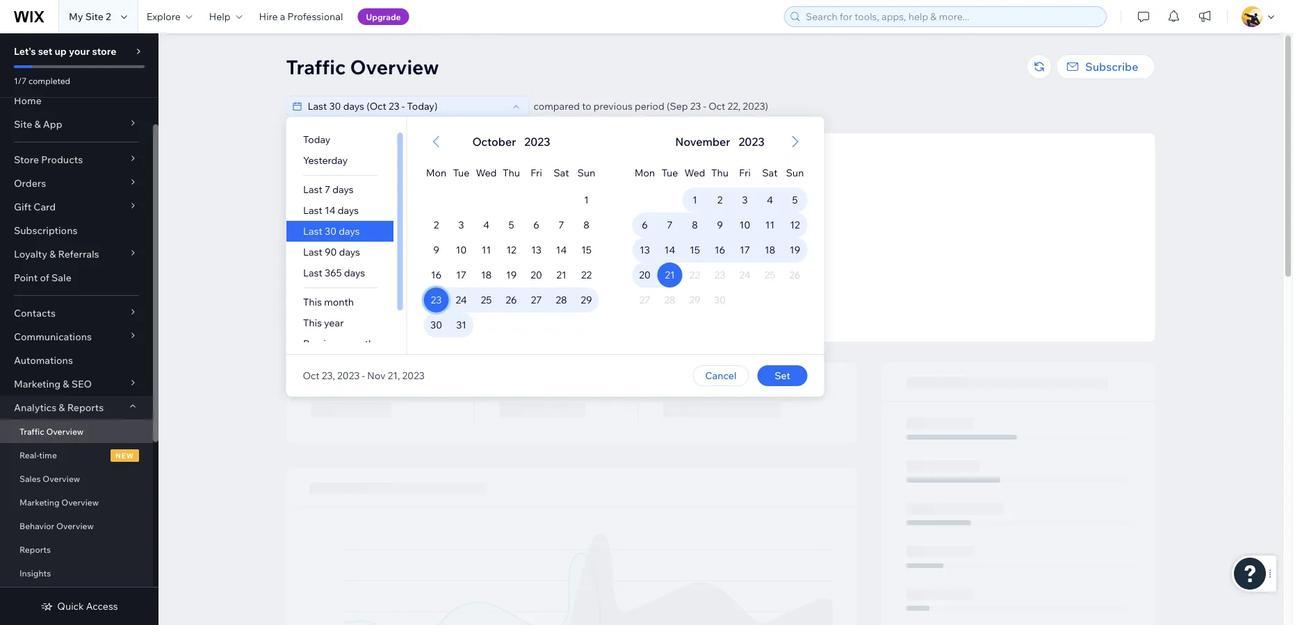 Task type: locate. For each thing, give the bounding box(es) containing it.
last down last 7 days
[[303, 204, 322, 217]]

hire for hire a professional
[[259, 10, 278, 23]]

20 up 27
[[531, 269, 542, 281]]

1 fri from the left
[[531, 167, 542, 179]]

1 horizontal spatial wed
[[685, 167, 705, 179]]

90
[[324, 246, 337, 258]]

gift card button
[[0, 195, 153, 219]]

hire down how
[[675, 305, 692, 315]]

my
[[69, 10, 83, 23]]

communications
[[14, 331, 92, 343]]

oct left 22,
[[709, 100, 726, 112]]

last for last 365 days
[[303, 267, 322, 279]]

site
[[85, 10, 104, 23], [14, 118, 32, 130]]

8 up 22
[[584, 219, 589, 231]]

set
[[38, 45, 52, 57]]

site & app button
[[0, 113, 153, 136]]

4 last from the top
[[303, 246, 322, 258]]

20 left an on the right top of page
[[639, 269, 651, 281]]

overview down sales overview link on the bottom of the page
[[61, 498, 99, 508]]

traffic up real-
[[19, 427, 44, 437]]

hire a marketing expert link
[[675, 304, 766, 316]]

row containing 2
[[424, 213, 599, 238]]

11 up 25
[[482, 244, 491, 256]]

marketing for marketing overview
[[19, 498, 60, 508]]

marketing & seo
[[14, 378, 92, 390]]

row
[[424, 154, 599, 188], [632, 154, 808, 188], [632, 188, 808, 213], [424, 213, 599, 238], [632, 213, 808, 238], [424, 238, 599, 263], [632, 238, 808, 263], [424, 263, 599, 288], [632, 263, 808, 288], [424, 288, 599, 313], [632, 288, 808, 313], [424, 313, 599, 338]]

0 horizontal spatial 30
[[324, 225, 336, 237]]

mon tue wed thu for 7
[[635, 167, 729, 179]]

2 1 from the left
[[693, 194, 697, 206]]

1 mon tue wed thu from the left
[[426, 167, 520, 179]]

2 thu from the left
[[711, 167, 729, 179]]

1 horizontal spatial traffic overview
[[286, 55, 439, 79]]

overview down analytics & reports
[[46, 427, 84, 437]]

last
[[303, 184, 322, 196], [303, 204, 322, 217], [303, 225, 322, 237], [303, 246, 322, 258], [303, 267, 322, 279]]

17 up 24
[[456, 269, 467, 281]]

1 vertical spatial 30
[[430, 319, 442, 331]]

oct left "23,"
[[303, 370, 320, 382]]

marketing inside marketing overview link
[[19, 498, 60, 508]]

0 horizontal spatial 13
[[531, 244, 542, 256]]

set
[[775, 370, 790, 382]]

1 vertical spatial your
[[725, 260, 742, 270]]

sales
[[19, 474, 41, 484]]

1 horizontal spatial reports
[[67, 402, 104, 414]]

0 horizontal spatial sun
[[578, 167, 595, 179]]

boost
[[713, 284, 736, 294]]

14 left the not
[[665, 244, 675, 256]]

1 last from the top
[[303, 184, 322, 196]]

new
[[115, 451, 134, 460]]

wed down october
[[476, 167, 497, 179]]

last up last 14 days
[[303, 184, 322, 196]]

2 this from the top
[[303, 317, 322, 329]]

19
[[790, 244, 800, 256], [506, 269, 517, 281]]

0 vertical spatial 30
[[324, 225, 336, 237]]

cancel
[[705, 370, 737, 382]]

alert containing november
[[671, 134, 769, 150]]

1 20 from the left
[[531, 269, 542, 281]]

days right 90
[[339, 246, 360, 258]]

2 fri from the left
[[739, 167, 751, 179]]

traffic
[[735, 243, 763, 255], [757, 284, 780, 294]]

days for last 30 days
[[338, 225, 359, 237]]

15 up the overview
[[690, 244, 700, 256]]

28
[[556, 294, 567, 306]]

last 90 days
[[303, 246, 360, 258]]

1 horizontal spatial sat
[[762, 167, 778, 179]]

expert
[[741, 305, 766, 315]]

2 21 from the left
[[665, 269, 675, 281]]

traffic overview up time
[[19, 427, 84, 437]]

23 left 24
[[431, 294, 442, 306]]

explore
[[147, 10, 181, 23]]

1 sun from the left
[[578, 167, 595, 179]]

mon
[[426, 167, 447, 179], [635, 167, 655, 179]]

days for last 14 days
[[337, 204, 358, 217]]

0 vertical spatial 4
[[767, 194, 773, 206]]

2 sat from the left
[[762, 167, 778, 179]]

last left 365
[[303, 267, 322, 279]]

list box containing today
[[286, 129, 406, 355]]

13 up the get
[[640, 244, 650, 256]]

thu down october
[[503, 167, 520, 179]]

cancel button
[[693, 366, 749, 387]]

how
[[685, 284, 702, 294]]

10 up not enough traffic you'll get an overview once your site has more traffic.
[[740, 219, 751, 231]]

gift card
[[14, 201, 56, 213]]

traffic overview
[[286, 55, 439, 79], [19, 427, 84, 437]]

grid containing october
[[407, 117, 616, 355]]

1 horizontal spatial alert
[[671, 134, 769, 150]]

gift
[[14, 201, 31, 213]]

& inside dropdown button
[[63, 378, 69, 390]]

real-
[[19, 450, 39, 461]]

1 vertical spatial a
[[693, 305, 698, 315]]

0 horizontal spatial 1
[[584, 194, 589, 206]]

marketing inside marketing & seo dropdown button
[[14, 378, 61, 390]]

1 horizontal spatial tue
[[662, 167, 678, 179]]

sidebar element
[[0, 33, 159, 626]]

13
[[531, 244, 542, 256], [640, 244, 650, 256]]

17 up site
[[740, 244, 750, 256]]

0 horizontal spatial mon
[[426, 167, 447, 179]]

1 horizontal spatial 23
[[690, 100, 701, 112]]

- left 'nov'
[[362, 370, 365, 382]]

0 horizontal spatial 2
[[106, 10, 111, 23]]

0 horizontal spatial oct
[[303, 370, 320, 382]]

0 vertical spatial 5
[[792, 194, 798, 206]]

3 last from the top
[[303, 225, 322, 237]]

this
[[303, 296, 322, 308], [303, 317, 322, 329]]

0 horizontal spatial reports
[[19, 545, 51, 555]]

9 up monday, october 23, 2023 cell
[[433, 244, 439, 256]]

fri
[[531, 167, 542, 179], [739, 167, 751, 179]]

professional
[[288, 10, 343, 23]]

0 vertical spatial 10
[[740, 219, 751, 231]]

last 365 days
[[303, 267, 365, 279]]

overview for traffic overview link
[[46, 427, 84, 437]]

1 horizontal spatial fri
[[739, 167, 751, 179]]

1 vertical spatial this
[[303, 317, 322, 329]]

& inside dropdown button
[[49, 248, 56, 260]]

site right "my"
[[85, 10, 104, 23]]

0 vertical spatial traffic
[[735, 243, 763, 255]]

contacts
[[14, 307, 56, 320]]

0 horizontal spatial 10
[[456, 244, 467, 256]]

1 mon from the left
[[426, 167, 447, 179]]

row containing 6
[[632, 213, 808, 238]]

14 up last 30 days
[[324, 204, 335, 217]]

loyalty
[[14, 248, 47, 260]]

this left year
[[303, 317, 322, 329]]

traffic overview link
[[0, 420, 153, 444]]

has
[[760, 260, 774, 270]]

site & app
[[14, 118, 62, 130]]

30 down monday, october 23, 2023 cell
[[430, 319, 442, 331]]

2 mon tue wed thu from the left
[[635, 167, 729, 179]]

wed down november
[[685, 167, 705, 179]]

overview up marketing overview
[[43, 474, 80, 484]]

1 vertical spatial oct
[[303, 370, 320, 382]]

traffic up site
[[735, 243, 763, 255]]

1 horizontal spatial 9
[[717, 219, 723, 231]]

tue
[[453, 167, 470, 179], [662, 167, 678, 179]]

1 horizontal spatial 5
[[792, 194, 798, 206]]

21,
[[388, 370, 400, 382]]

to left previous
[[582, 100, 591, 112]]

23 right (sep
[[690, 100, 701, 112]]

traffic down has
[[757, 284, 780, 294]]

thu for 9
[[711, 167, 729, 179]]

1 horizontal spatial 19
[[790, 244, 800, 256]]

0 vertical spatial your
[[69, 45, 90, 57]]

thu
[[503, 167, 520, 179], [711, 167, 729, 179]]

0 horizontal spatial to
[[582, 100, 591, 112]]

days right 365
[[344, 267, 365, 279]]

thu down november
[[711, 167, 729, 179]]

1 15 from the left
[[581, 244, 592, 256]]

page skeleton image
[[286, 363, 1155, 626]]

tue for 3
[[453, 167, 470, 179]]

11 up has
[[765, 219, 775, 231]]

1 tue from the left
[[453, 167, 470, 179]]

1 horizontal spatial 11
[[765, 219, 775, 231]]

1 horizontal spatial mon tue wed thu
[[635, 167, 729, 179]]

0 horizontal spatial 17
[[456, 269, 467, 281]]

None field
[[304, 97, 508, 116]]

1 horizontal spatial 30
[[430, 319, 442, 331]]

more
[[775, 260, 796, 270]]

1 vertical spatial traffic overview
[[19, 427, 84, 437]]

3
[[742, 194, 748, 206], [459, 219, 464, 231]]

0 horizontal spatial 21
[[557, 269, 566, 281]]

1 vertical spatial 23
[[431, 294, 442, 306]]

0 vertical spatial hire
[[259, 10, 278, 23]]

0 vertical spatial 18
[[765, 244, 775, 256]]

1 horizontal spatial 7
[[559, 219, 564, 231]]

13 up 27
[[531, 244, 542, 256]]

to right how
[[703, 284, 711, 294]]

2 last from the top
[[303, 204, 322, 217]]

1 horizontal spatial sun
[[786, 167, 804, 179]]

1 horizontal spatial 15
[[690, 244, 700, 256]]

1 horizontal spatial traffic
[[286, 55, 346, 79]]

1 wed from the left
[[476, 167, 497, 179]]

learn how to boost your traffic
[[661, 284, 780, 294]]

marketing
[[14, 378, 61, 390], [19, 498, 60, 508]]

18 up 25
[[481, 269, 492, 281]]

0 horizontal spatial 19
[[506, 269, 517, 281]]

1 vertical spatial 3
[[459, 219, 464, 231]]

behavior overview
[[19, 521, 94, 532]]

0 horizontal spatial 9
[[433, 244, 439, 256]]

alert
[[468, 134, 555, 150], [671, 134, 769, 150]]

a
[[280, 10, 285, 23], [693, 305, 698, 315]]

overview down upgrade
[[350, 55, 439, 79]]

0 horizontal spatial 20
[[531, 269, 542, 281]]

14 up 28
[[556, 244, 567, 256]]

14
[[324, 204, 335, 217], [556, 244, 567, 256], [665, 244, 675, 256]]

2 wed from the left
[[685, 167, 705, 179]]

18 up has
[[765, 244, 775, 256]]

1 vertical spatial site
[[14, 118, 32, 130]]

app
[[43, 118, 62, 130]]

0 horizontal spatial 16
[[431, 269, 442, 281]]

site down home
[[14, 118, 32, 130]]

0 horizontal spatial 8
[[584, 219, 589, 231]]

hire right help button on the top left
[[259, 10, 278, 23]]

1 vertical spatial 17
[[456, 269, 467, 281]]

sat down compared
[[554, 167, 569, 179]]

days for last 365 days
[[344, 267, 365, 279]]

12 up 26
[[506, 244, 516, 256]]

15 up 22
[[581, 244, 592, 256]]

mon tue wed thu down november
[[635, 167, 729, 179]]

2 tue from the left
[[662, 167, 678, 179]]

list box
[[286, 129, 406, 355]]

yesterday
[[303, 154, 347, 167]]

0 horizontal spatial mon tue wed thu
[[426, 167, 520, 179]]

2 horizontal spatial 2
[[717, 194, 723, 206]]

1 alert from the left
[[468, 134, 555, 150]]

2 vertical spatial 2
[[434, 219, 439, 231]]

1 horizontal spatial thu
[[711, 167, 729, 179]]

0 vertical spatial marketing
[[14, 378, 61, 390]]

a for professional
[[280, 10, 285, 23]]

21 left 22
[[557, 269, 566, 281]]

quick access button
[[41, 601, 118, 613]]

23
[[690, 100, 701, 112], [431, 294, 442, 306]]

2
[[106, 10, 111, 23], [717, 194, 723, 206], [434, 219, 439, 231]]

19 up more
[[790, 244, 800, 256]]

sun
[[578, 167, 595, 179], [786, 167, 804, 179]]

5
[[792, 194, 798, 206], [509, 219, 514, 231]]

0 horizontal spatial traffic
[[19, 427, 44, 437]]

0 horizontal spatial a
[[280, 10, 285, 23]]

17
[[740, 244, 750, 256], [456, 269, 467, 281]]

overview down marketing overview link
[[56, 521, 94, 532]]

0 horizontal spatial 15
[[581, 244, 592, 256]]

time
[[39, 450, 57, 461]]

a left the professional
[[280, 10, 285, 23]]

automations
[[14, 355, 73, 367]]

16 up monday, october 23, 2023 cell
[[431, 269, 442, 281]]

mon tue wed thu down october
[[426, 167, 520, 179]]

19 up 26
[[506, 269, 517, 281]]

row group
[[407, 188, 616, 355], [616, 188, 824, 355]]

traffic
[[286, 55, 346, 79], [19, 427, 44, 437]]

& left app
[[34, 118, 41, 130]]

2 sun from the left
[[786, 167, 804, 179]]

0 horizontal spatial traffic overview
[[19, 427, 84, 437]]

0 vertical spatial to
[[582, 100, 591, 112]]

12
[[790, 219, 800, 231], [506, 244, 516, 256]]

30 inside row
[[430, 319, 442, 331]]

this up this year
[[303, 296, 322, 308]]

6
[[533, 219, 539, 231], [642, 219, 648, 231]]

& for site
[[34, 118, 41, 130]]

1
[[584, 194, 589, 206], [693, 194, 697, 206]]

real-time
[[19, 450, 57, 461]]

8 up the not
[[692, 219, 698, 231]]

0 horizontal spatial 23
[[431, 294, 442, 306]]

9 up enough
[[717, 219, 723, 231]]

0 horizontal spatial thu
[[503, 167, 520, 179]]

0 horizontal spatial fri
[[531, 167, 542, 179]]

alert down compared
[[468, 134, 555, 150]]

0 horizontal spatial wed
[[476, 167, 497, 179]]

0 vertical spatial 12
[[790, 219, 800, 231]]

month up year
[[324, 296, 354, 308]]

1 horizontal spatial 1
[[693, 194, 697, 206]]

2 alert from the left
[[671, 134, 769, 150]]

1 vertical spatial month
[[344, 338, 374, 350]]

wed for 4
[[476, 167, 497, 179]]

12 up more
[[790, 219, 800, 231]]

a down how
[[693, 305, 698, 315]]

your right up on the left of the page
[[69, 45, 90, 57]]

reports down seo
[[67, 402, 104, 414]]

sat down 2023)
[[762, 167, 778, 179]]

2 mon from the left
[[635, 167, 655, 179]]

days up last 30 days
[[337, 204, 358, 217]]

1 horizontal spatial 17
[[740, 244, 750, 256]]

& right loyalty
[[49, 248, 56, 260]]

thu for 5
[[503, 167, 520, 179]]

1 horizontal spatial 14
[[556, 244, 567, 256]]

0 horizontal spatial 14
[[324, 204, 335, 217]]

16 up once
[[715, 244, 725, 256]]

1 horizontal spatial 20
[[639, 269, 651, 281]]

0 vertical spatial 3
[[742, 194, 748, 206]]

wed for 8
[[685, 167, 705, 179]]

sat for 11
[[762, 167, 778, 179]]

store
[[14, 154, 39, 166]]

up
[[55, 45, 67, 57]]

overview
[[667, 260, 702, 270]]

traffic down the professional
[[286, 55, 346, 79]]

1 sat from the left
[[554, 167, 569, 179]]

access
[[86, 601, 118, 613]]

your right boost on the right top
[[738, 284, 755, 294]]

alert down 22,
[[671, 134, 769, 150]]

days up last 90 days
[[338, 225, 359, 237]]

1 this from the top
[[303, 296, 322, 308]]

1 horizontal spatial mon
[[635, 167, 655, 179]]

row containing 16
[[424, 263, 599, 288]]

5 last from the top
[[303, 267, 322, 279]]

0 horizontal spatial 5
[[509, 219, 514, 231]]

reports up insights on the bottom left of page
[[19, 545, 51, 555]]

30 up 90
[[324, 225, 336, 237]]

2023 down compared
[[524, 135, 550, 149]]

month up oct 23, 2023 - nov 21, 2023
[[344, 338, 374, 350]]

0 vertical spatial site
[[85, 10, 104, 23]]

1 vertical spatial reports
[[19, 545, 51, 555]]

27
[[531, 294, 542, 306]]

& left seo
[[63, 378, 69, 390]]

1 thu from the left
[[503, 167, 520, 179]]

days up last 14 days
[[332, 184, 353, 196]]

enough
[[697, 243, 733, 255]]

1 horizontal spatial a
[[693, 305, 698, 315]]

grid
[[407, 117, 616, 355], [616, 117, 824, 355]]

0 horizontal spatial 6
[[533, 219, 539, 231]]

0 horizontal spatial sat
[[554, 167, 569, 179]]

2023)
[[743, 100, 768, 112]]

1 grid from the left
[[407, 117, 616, 355]]

marketing for marketing & seo
[[14, 378, 61, 390]]

marketing up behavior
[[19, 498, 60, 508]]

loyalty & referrals button
[[0, 243, 153, 266]]

last left 90
[[303, 246, 322, 258]]

month
[[324, 296, 354, 308], [344, 338, 374, 350]]

reports inside popup button
[[67, 402, 104, 414]]

sun for 12
[[786, 167, 804, 179]]

& down marketing & seo
[[59, 402, 65, 414]]

2 grid from the left
[[616, 117, 824, 355]]

sat
[[554, 167, 569, 179], [762, 167, 778, 179]]

marketing
[[700, 305, 739, 315]]

your left site
[[725, 260, 742, 270]]

traffic overview down the upgrade button
[[286, 55, 439, 79]]

analytics & reports button
[[0, 396, 153, 420]]

30
[[324, 225, 336, 237], [430, 319, 442, 331]]

last down last 14 days
[[303, 225, 322, 237]]

month for previous month
[[344, 338, 374, 350]]

marketing up analytics
[[14, 378, 61, 390]]

- right (sep
[[703, 100, 707, 112]]

once
[[704, 260, 723, 270]]

0 horizontal spatial 11
[[482, 244, 491, 256]]

get
[[641, 260, 654, 270]]

10 up 24
[[456, 244, 467, 256]]

21 up learn
[[665, 269, 675, 281]]



Task type: describe. For each thing, give the bounding box(es) containing it.
1/7 completed
[[14, 75, 70, 86]]

1/7
[[14, 75, 27, 86]]

tue for 7
[[662, 167, 678, 179]]

23 inside monday, october 23, 2023 cell
[[431, 294, 442, 306]]

marketing overview link
[[0, 491, 153, 515]]

last for last 90 days
[[303, 246, 322, 258]]

1 vertical spatial 2
[[717, 194, 723, 206]]

1 13 from the left
[[531, 244, 542, 256]]

29
[[581, 294, 592, 306]]

1 vertical spatial 4
[[483, 219, 490, 231]]

site
[[744, 260, 758, 270]]

learn
[[661, 284, 683, 294]]

1 1 from the left
[[584, 194, 589, 206]]

period
[[635, 100, 665, 112]]

learn how to boost your traffic link
[[661, 283, 780, 295]]

hire a professional
[[259, 10, 343, 23]]

Search for tools, apps, help & more... field
[[802, 7, 1102, 26]]

2 vertical spatial your
[[738, 284, 755, 294]]

home
[[14, 95, 42, 107]]

traffic inside sidebar element
[[19, 427, 44, 437]]

store products button
[[0, 148, 153, 172]]

sale
[[51, 272, 71, 284]]

2 6 from the left
[[642, 219, 648, 231]]

analytics
[[14, 402, 56, 414]]

your inside sidebar element
[[69, 45, 90, 57]]

hire a professional link
[[251, 0, 351, 33]]

loyalty & referrals
[[14, 248, 99, 260]]

subscribe button
[[1056, 54, 1155, 79]]

row containing 9
[[424, 238, 599, 263]]

2 13 from the left
[[640, 244, 650, 256]]

sun for 8
[[578, 167, 595, 179]]

alert containing october
[[468, 134, 555, 150]]

last for last 7 days
[[303, 184, 322, 196]]

hire a marketing expert
[[675, 305, 766, 315]]

last 30 days
[[303, 225, 359, 237]]

nov
[[367, 370, 386, 382]]

1 horizontal spatial 12
[[790, 219, 800, 231]]

2 20 from the left
[[639, 269, 651, 281]]

2023 right 21,
[[402, 370, 425, 382]]

not
[[678, 243, 695, 255]]

fri for 6
[[531, 167, 542, 179]]

(sep
[[667, 100, 688, 112]]

upgrade button
[[358, 8, 409, 25]]

1 vertical spatial 16
[[431, 269, 442, 281]]

previous month
[[303, 338, 374, 350]]

communications button
[[0, 325, 153, 349]]

store products
[[14, 154, 83, 166]]

2023 down 2023)
[[739, 135, 765, 149]]

this year
[[303, 317, 343, 329]]

row containing 13
[[632, 238, 808, 263]]

1 vertical spatial -
[[362, 370, 365, 382]]

seo
[[71, 378, 92, 390]]

1 horizontal spatial 18
[[765, 244, 775, 256]]

a for marketing
[[693, 305, 698, 315]]

22
[[581, 269, 592, 281]]

fri for 10
[[739, 167, 751, 179]]

reports link
[[0, 538, 153, 562]]

contacts button
[[0, 302, 153, 325]]

marketing & seo button
[[0, 373, 153, 396]]

0 vertical spatial 11
[[765, 219, 775, 231]]

analytics & reports
[[14, 402, 104, 414]]

year
[[324, 317, 343, 329]]

0 horizontal spatial 12
[[506, 244, 516, 256]]

behavior
[[19, 521, 54, 532]]

point
[[14, 272, 38, 284]]

1 horizontal spatial 16
[[715, 244, 725, 256]]

1 horizontal spatial 10
[[740, 219, 751, 231]]

row containing 1
[[632, 188, 808, 213]]

1 horizontal spatial -
[[703, 100, 707, 112]]

overview for sales overview link on the bottom of the page
[[43, 474, 80, 484]]

23,
[[322, 370, 335, 382]]

0 vertical spatial traffic overview
[[286, 55, 439, 79]]

& for marketing
[[63, 378, 69, 390]]

traffic overview inside sidebar element
[[19, 427, 84, 437]]

mon tue wed thu for 3
[[426, 167, 520, 179]]

7 inside list box
[[324, 184, 330, 196]]

24
[[456, 294, 467, 306]]

last 14 days
[[303, 204, 358, 217]]

subscriptions
[[14, 225, 78, 237]]

2 row group from the left
[[616, 188, 824, 355]]

overview for behavior overview link
[[56, 521, 94, 532]]

compared
[[534, 100, 580, 112]]

2023 right "23,"
[[337, 370, 360, 382]]

point of sale
[[14, 272, 71, 284]]

1 horizontal spatial site
[[85, 10, 104, 23]]

compared to previous period (sep 23 - oct 22, 2023)
[[534, 100, 768, 112]]

days for last 90 days
[[339, 246, 360, 258]]

0 vertical spatial 2
[[106, 10, 111, 23]]

previous
[[594, 100, 633, 112]]

an
[[656, 260, 665, 270]]

upgrade
[[366, 11, 401, 22]]

grid containing november
[[616, 117, 824, 355]]

help
[[209, 10, 231, 23]]

25
[[481, 294, 492, 306]]

home link
[[0, 89, 153, 113]]

0 vertical spatial 19
[[790, 244, 800, 256]]

november
[[675, 135, 730, 149]]

subscriptions link
[[0, 219, 153, 243]]

2 horizontal spatial 14
[[665, 244, 675, 256]]

traffic inside not enough traffic you'll get an overview once your site has more traffic.
[[735, 243, 763, 255]]

row containing 20
[[632, 263, 808, 288]]

of
[[40, 272, 49, 284]]

automations link
[[0, 349, 153, 373]]

2 15 from the left
[[690, 244, 700, 256]]

1 horizontal spatial 2
[[434, 219, 439, 231]]

this for this month
[[303, 296, 322, 308]]

1 vertical spatial 5
[[509, 219, 514, 231]]

mon for 2
[[426, 167, 447, 179]]

this for this year
[[303, 317, 322, 329]]

2 8 from the left
[[692, 219, 698, 231]]

1 vertical spatial 19
[[506, 269, 517, 281]]

marketing overview
[[19, 498, 99, 508]]

21 inside cell
[[665, 269, 675, 281]]

referrals
[[58, 248, 99, 260]]

today
[[303, 134, 330, 146]]

overview for marketing overview link
[[61, 498, 99, 508]]

oct 23, 2023 - nov 21, 2023
[[303, 370, 425, 382]]

last for last 14 days
[[303, 204, 322, 217]]

behavior overview link
[[0, 515, 153, 538]]

365
[[324, 267, 342, 279]]

days for last 7 days
[[332, 184, 353, 196]]

1 horizontal spatial 3
[[742, 194, 748, 206]]

mon for 6
[[635, 167, 655, 179]]

subscribe
[[1085, 60, 1139, 74]]

point of sale link
[[0, 266, 153, 290]]

insights link
[[0, 562, 153, 585]]

not enough traffic you'll get an overview once your site has more traffic.
[[619, 243, 823, 270]]

1 vertical spatial 10
[[456, 244, 467, 256]]

1 row group from the left
[[407, 188, 616, 355]]

& for loyalty
[[49, 248, 56, 260]]

tuesday, november 21, 2023 cell
[[657, 263, 682, 288]]

card
[[34, 201, 56, 213]]

quick access
[[57, 601, 118, 613]]

30 inside list box
[[324, 225, 336, 237]]

1 8 from the left
[[584, 219, 589, 231]]

site inside popup button
[[14, 118, 32, 130]]

row containing 23
[[424, 288, 599, 313]]

completed
[[28, 75, 70, 86]]

1 21 from the left
[[557, 269, 566, 281]]

hire for hire a marketing expert
[[675, 305, 692, 315]]

1 vertical spatial traffic
[[757, 284, 780, 294]]

1 horizontal spatial to
[[703, 284, 711, 294]]

my site 2
[[69, 10, 111, 23]]

1 vertical spatial 11
[[482, 244, 491, 256]]

2 horizontal spatial 7
[[667, 219, 673, 231]]

sales overview link
[[0, 467, 153, 491]]

1 horizontal spatial 4
[[767, 194, 773, 206]]

your inside not enough traffic you'll get an overview once your site has more traffic.
[[725, 260, 742, 270]]

0 horizontal spatial 3
[[459, 219, 464, 231]]

1 6 from the left
[[533, 219, 539, 231]]

sat for 7
[[554, 167, 569, 179]]

0 vertical spatial 17
[[740, 244, 750, 256]]

1 vertical spatial 9
[[433, 244, 439, 256]]

& for analytics
[[59, 402, 65, 414]]

last for last 30 days
[[303, 225, 322, 237]]

monday, october 23, 2023 cell
[[424, 288, 449, 313]]

this month
[[303, 296, 354, 308]]

store
[[92, 45, 116, 57]]

month for this month
[[324, 296, 354, 308]]

orders
[[14, 177, 46, 189]]

you'll
[[619, 260, 639, 270]]

traffic.
[[798, 260, 823, 270]]

set button
[[758, 366, 808, 387]]

1 horizontal spatial oct
[[709, 100, 726, 112]]

let's set up your store
[[14, 45, 116, 57]]

1 vertical spatial 18
[[481, 269, 492, 281]]

row containing 30
[[424, 313, 599, 338]]



Task type: vqa. For each thing, say whether or not it's contained in the screenshot.
CREATE
no



